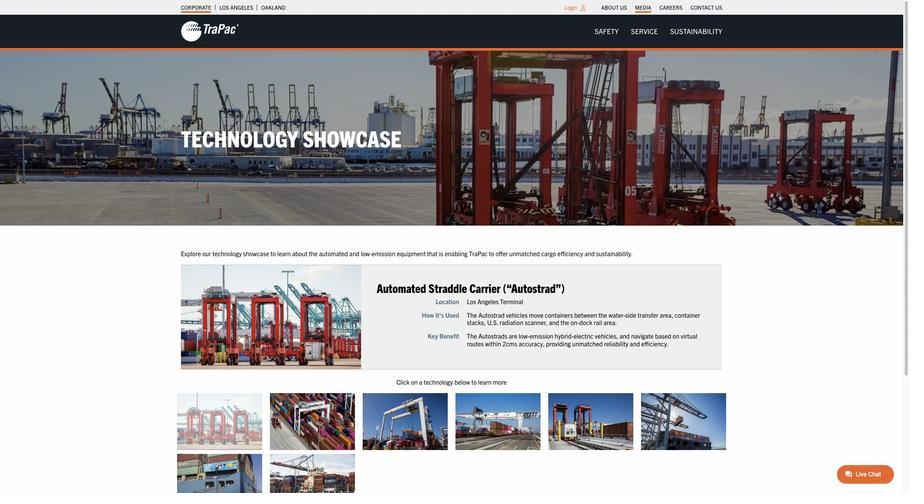 Task type: describe. For each thing, give the bounding box(es) containing it.
area,
[[661, 311, 674, 319]]

reliability
[[605, 340, 629, 348]]

the for the autostrads are low-emission hybrid-electric vehicles, and navigate based on virtual routes within 2cms accuracy, providing unmatched reliability and efficiency.
[[468, 333, 478, 340]]

virtual
[[682, 333, 698, 340]]

electric
[[574, 333, 594, 340]]

key benefit
[[428, 333, 460, 340]]

our
[[202, 250, 211, 257]]

2cms
[[503, 340, 518, 348]]

emission inside the autostrads are low-emission hybrid-electric vehicles, and navigate based on virtual routes within 2cms accuracy, providing unmatched reliability and efficiency.
[[530, 333, 554, 340]]

service
[[632, 27, 659, 36]]

vehicles
[[507, 311, 528, 319]]

stacks,
[[468, 319, 486, 327]]

0 horizontal spatial on
[[411, 378, 418, 386]]

("autostrad")
[[504, 280, 565, 295]]

it's
[[436, 311, 445, 319]]

light image
[[581, 5, 586, 11]]

accuracy,
[[519, 340, 545, 348]]

angeles for los angeles terminal
[[478, 298, 499, 306]]

sustainability
[[671, 27, 723, 36]]

login
[[565, 4, 578, 11]]

area.
[[604, 319, 618, 327]]

0 horizontal spatial learn
[[278, 250, 291, 257]]

trapac los angeles automated stacking crane image
[[270, 393, 355, 450]]

u.s.
[[488, 319, 499, 327]]

0 horizontal spatial the
[[309, 250, 318, 257]]

corporate image
[[181, 21, 239, 42]]

is
[[440, 250, 444, 257]]

2 horizontal spatial to
[[489, 250, 495, 257]]

showcase
[[243, 250, 269, 257]]

routes
[[468, 340, 484, 348]]

automated straddle carrier ("autostrad") main content
[[173, 249, 910, 493]]

efficiency
[[558, 250, 584, 257]]

trapac los angeles automated radiation scanning image
[[549, 393, 634, 450]]

automated straddle carrier ("autostrad")
[[377, 280, 565, 295]]

offer
[[496, 250, 508, 257]]

are
[[509, 333, 518, 340]]

corporate
[[181, 4, 211, 11]]

1 vertical spatial trapac los angeles automated straddle carrier image
[[177, 393, 262, 450]]

1 vertical spatial learn
[[479, 378, 492, 386]]

used
[[446, 311, 460, 319]]

login link
[[565, 4, 578, 11]]

the autostrads are low-emission hybrid-electric vehicles, and navigate based on virtual routes within 2cms accuracy, providing unmatched reliability and efficiency.
[[468, 333, 698, 348]]

click on a technology below to learn more
[[397, 378, 507, 386]]

1 horizontal spatial technology
[[424, 378, 453, 386]]

vehicles,
[[596, 333, 619, 340]]

transfer
[[638, 311, 659, 319]]

contact
[[691, 4, 715, 11]]

angeles for los angeles
[[230, 4, 253, 11]]

technology showcase
[[181, 124, 402, 152]]

us for about us
[[621, 4, 628, 11]]

equipment
[[397, 250, 426, 257]]

move
[[530, 311, 544, 319]]

enabling
[[445, 250, 468, 257]]

corporate link
[[181, 2, 211, 13]]

los angeles
[[220, 4, 253, 11]]

media link
[[636, 2, 652, 13]]

safety
[[595, 27, 619, 36]]

1 horizontal spatial to
[[472, 378, 477, 386]]

los for los angeles terminal
[[468, 298, 477, 306]]

rail
[[595, 319, 603, 327]]

carrier
[[470, 280, 501, 295]]

trapac
[[469, 250, 488, 257]]



Task type: vqa. For each thing, say whether or not it's contained in the screenshot.
THE AS
no



Task type: locate. For each thing, give the bounding box(es) containing it.
trapac los angeles automated straddle carrier image
[[181, 265, 362, 369], [177, 393, 262, 450]]

the for the autostrad vehicles move containers between the water-side transfer area, container stacks, u.s. radiation scanner, and the on-dock rail area.
[[468, 311, 478, 319]]

within
[[486, 340, 502, 348]]

menu bar containing about us
[[598, 2, 727, 13]]

media
[[636, 4, 652, 11]]

the left "on-"
[[561, 319, 570, 327]]

los for los angeles
[[220, 4, 229, 11]]

los down automated straddle carrier ("autostrad")
[[468, 298, 477, 306]]

to right below
[[472, 378, 477, 386]]

water-
[[609, 311, 626, 319]]

1 horizontal spatial los
[[468, 298, 477, 306]]

menu bar containing safety
[[589, 24, 729, 39]]

us
[[621, 4, 628, 11], [716, 4, 723, 11]]

containers
[[546, 311, 574, 319]]

emission down scanner,
[[530, 333, 554, 340]]

careers
[[660, 4, 683, 11]]

0 vertical spatial low-
[[361, 250, 372, 257]]

unmatched inside the autostrads are low-emission hybrid-electric vehicles, and navigate based on virtual routes within 2cms accuracy, providing unmatched reliability and efficiency.
[[573, 340, 603, 348]]

more
[[493, 378, 507, 386]]

2 horizontal spatial the
[[599, 311, 608, 319]]

contact us link
[[691, 2, 723, 13]]

us for contact us
[[716, 4, 723, 11]]

1 vertical spatial angeles
[[478, 298, 499, 306]]

on left a
[[411, 378, 418, 386]]

about us link
[[602, 2, 628, 13]]

how it's used
[[422, 311, 460, 319]]

on-
[[571, 319, 580, 327]]

menu bar down "careers" link
[[589, 24, 729, 39]]

2 the from the top
[[468, 333, 478, 340]]

to left offer
[[489, 250, 495, 257]]

navigate
[[632, 333, 655, 340]]

technology right our
[[213, 250, 242, 257]]

contact us
[[691, 4, 723, 11]]

1 horizontal spatial unmatched
[[573, 340, 603, 348]]

location
[[436, 298, 460, 306]]

and left navigate
[[620, 333, 631, 340]]

autostrads
[[479, 333, 508, 340]]

0 vertical spatial learn
[[278, 250, 291, 257]]

the inside the autostrad vehicles move containers between the water-side transfer area, container stacks, u.s. radiation scanner, and the on-dock rail area.
[[468, 311, 478, 319]]

showcase
[[303, 124, 402, 152]]

0 vertical spatial emission
[[372, 250, 396, 257]]

explore
[[181, 250, 201, 257]]

emission left the equipment
[[372, 250, 396, 257]]

sustainability link
[[665, 24, 729, 39]]

0 horizontal spatial technology
[[213, 250, 242, 257]]

service link
[[626, 24, 665, 39]]

about
[[602, 4, 619, 11]]

1 horizontal spatial the
[[561, 319, 570, 327]]

unmatched down the dock
[[573, 340, 603, 348]]

0 vertical spatial unmatched
[[510, 250, 540, 257]]

safety link
[[589, 24, 626, 39]]

cargo
[[542, 250, 557, 257]]

0 vertical spatial trapac los angeles automated straddle carrier image
[[181, 265, 362, 369]]

1 us from the left
[[621, 4, 628, 11]]

0 vertical spatial menu bar
[[598, 2, 727, 13]]

the inside the autostrads are low-emission hybrid-electric vehicles, and navigate based on virtual routes within 2cms accuracy, providing unmatched reliability and efficiency.
[[468, 333, 478, 340]]

1 vertical spatial on
[[411, 378, 418, 386]]

based
[[656, 333, 672, 340]]

0 vertical spatial the
[[468, 311, 478, 319]]

1 horizontal spatial on
[[674, 333, 680, 340]]

1 horizontal spatial us
[[716, 4, 723, 11]]

between
[[575, 311, 598, 319]]

0 horizontal spatial low-
[[361, 250, 372, 257]]

about us
[[602, 4, 628, 11]]

unmatched right offer
[[510, 250, 540, 257]]

1 vertical spatial the
[[468, 333, 478, 340]]

autostrad
[[479, 311, 505, 319]]

los inside automated straddle carrier ("autostrad") main content
[[468, 298, 477, 306]]

explore our technology showcase to learn about the automated and low-emission equipment that is enabling trapac to offer unmatched cargo efficiency and sustainability.
[[181, 250, 633, 257]]

side
[[626, 311, 637, 319]]

0 vertical spatial on
[[674, 333, 680, 340]]

1 vertical spatial menu bar
[[589, 24, 729, 39]]

and
[[350, 250, 360, 257], [585, 250, 595, 257], [550, 319, 560, 327], [620, 333, 631, 340], [631, 340, 641, 348]]

on
[[674, 333, 680, 340], [411, 378, 418, 386]]

0 vertical spatial angeles
[[230, 4, 253, 11]]

click
[[397, 378, 410, 386]]

the
[[468, 311, 478, 319], [468, 333, 478, 340]]

careers link
[[660, 2, 683, 13]]

us right about
[[621, 4, 628, 11]]

low- inside the autostrads are low-emission hybrid-electric vehicles, and navigate based on virtual routes within 2cms accuracy, providing unmatched reliability and efficiency.
[[519, 333, 530, 340]]

low-
[[361, 250, 372, 257], [519, 333, 530, 340]]

1 vertical spatial low-
[[519, 333, 530, 340]]

below
[[455, 378, 471, 386]]

angeles
[[230, 4, 253, 11], [478, 298, 499, 306]]

1 vertical spatial technology
[[424, 378, 453, 386]]

technology right a
[[424, 378, 453, 386]]

the left water-
[[599, 311, 608, 319]]

angeles inside automated straddle carrier ("autostrad") main content
[[478, 298, 499, 306]]

that
[[427, 250, 438, 257]]

key
[[428, 333, 439, 340]]

0 vertical spatial technology
[[213, 250, 242, 257]]

about
[[292, 250, 308, 257]]

dock
[[580, 319, 593, 327]]

to
[[271, 250, 276, 257], [489, 250, 495, 257], [472, 378, 477, 386]]

us inside contact us link
[[716, 4, 723, 11]]

us inside about us 'link'
[[621, 4, 628, 11]]

0 vertical spatial los
[[220, 4, 229, 11]]

and right automated
[[350, 250, 360, 257]]

learn
[[278, 250, 291, 257], [479, 378, 492, 386]]

2 us from the left
[[716, 4, 723, 11]]

providing
[[547, 340, 572, 348]]

1 vertical spatial unmatched
[[573, 340, 603, 348]]

oakland
[[262, 4, 286, 11]]

the right about
[[309, 250, 318, 257]]

menu bar
[[598, 2, 727, 13], [589, 24, 729, 39]]

the autostrad vehicles move containers between the water-side transfer area, container stacks, u.s. radiation scanner, and the on-dock rail area.
[[468, 311, 701, 327]]

1 horizontal spatial angeles
[[478, 298, 499, 306]]

learn left more
[[479, 378, 492, 386]]

automated
[[377, 280, 427, 295]]

1 the from the top
[[468, 311, 478, 319]]

and right reliability
[[631, 340, 641, 348]]

efficiency.
[[642, 340, 669, 348]]

and up hybrid-
[[550, 319, 560, 327]]

oakland link
[[262, 2, 286, 13]]

automated
[[319, 250, 348, 257]]

technology
[[181, 124, 298, 152]]

the left autostrad
[[468, 311, 478, 319]]

how
[[422, 311, 435, 319]]

on inside the autostrads are low-emission hybrid-electric vehicles, and navigate based on virtual routes within 2cms accuracy, providing unmatched reliability and efficiency.
[[674, 333, 680, 340]]

unmatched
[[510, 250, 540, 257], [573, 340, 603, 348]]

1 vertical spatial los
[[468, 298, 477, 306]]

0 horizontal spatial to
[[271, 250, 276, 257]]

sustainability.
[[597, 250, 633, 257]]

los angeles link
[[220, 2, 253, 13]]

1 horizontal spatial emission
[[530, 333, 554, 340]]

low- right automated
[[361, 250, 372, 257]]

radiation
[[500, 319, 524, 327]]

the down stacks,
[[468, 333, 478, 340]]

1 horizontal spatial learn
[[479, 378, 492, 386]]

0 horizontal spatial unmatched
[[510, 250, 540, 257]]

0 horizontal spatial los
[[220, 4, 229, 11]]

container
[[676, 311, 701, 319]]

straddle
[[429, 280, 468, 295]]

0 horizontal spatial angeles
[[230, 4, 253, 11]]

us right contact
[[716, 4, 723, 11]]

1 vertical spatial emission
[[530, 333, 554, 340]]

the
[[309, 250, 318, 257], [599, 311, 608, 319], [561, 319, 570, 327]]

learn left about
[[278, 250, 291, 257]]

1 horizontal spatial low-
[[519, 333, 530, 340]]

on right based
[[674, 333, 680, 340]]

and right efficiency
[[585, 250, 595, 257]]

technology
[[213, 250, 242, 257], [424, 378, 453, 386]]

los up corporate image
[[220, 4, 229, 11]]

angeles left oakland
[[230, 4, 253, 11]]

angeles up autostrad
[[478, 298, 499, 306]]

los
[[220, 4, 229, 11], [468, 298, 477, 306]]

0 horizontal spatial emission
[[372, 250, 396, 257]]

terminal
[[501, 298, 524, 306]]

to right showcase
[[271, 250, 276, 257]]

benefit
[[440, 333, 460, 340]]

0 horizontal spatial us
[[621, 4, 628, 11]]

los angeles terminal
[[468, 298, 524, 306]]

hybrid-
[[555, 333, 574, 340]]

a
[[420, 378, 423, 386]]

and inside the autostrad vehicles move containers between the water-side transfer area, container stacks, u.s. radiation scanner, and the on-dock rail area.
[[550, 319, 560, 327]]

menu bar up the 'service'
[[598, 2, 727, 13]]

low- right are
[[519, 333, 530, 340]]

scanner,
[[525, 319, 548, 327]]



